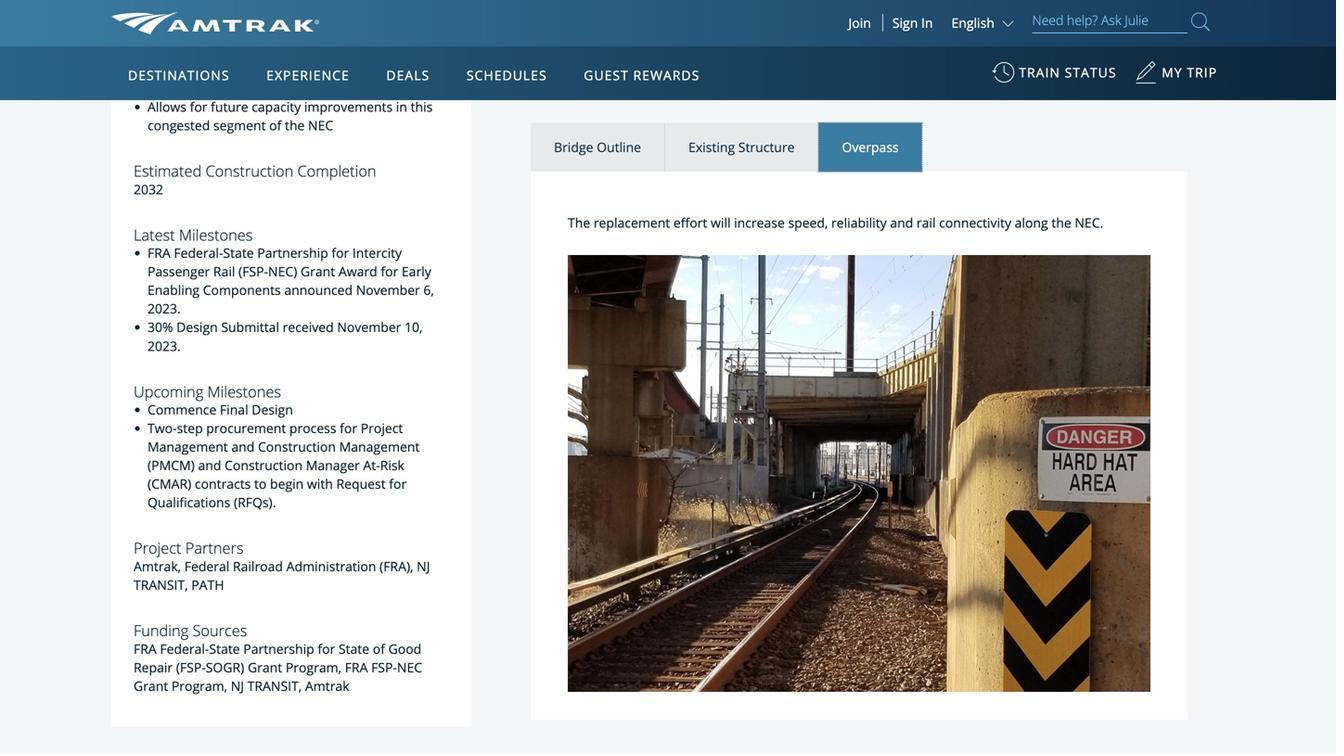 Task type: vqa. For each thing, say whether or not it's contained in the screenshot.
ROW
no



Task type: describe. For each thing, give the bounding box(es) containing it.
english
[[952, 14, 995, 32]]

nj inside funding sources fra federal-state partnership for state of good repair (fsp-sogr) grant program, fra fsp-nec grant program, nj transit, amtrak
[[231, 677, 244, 695]]

effort
[[674, 214, 707, 232]]

funding sources fra federal-state partnership for state of good repair (fsp-sogr) grant program, fra fsp-nec grant program, nj transit, amtrak
[[134, 620, 422, 695]]

of left 'daily'
[[359, 24, 371, 41]]

connectivity
[[939, 214, 1012, 232]]

milestones for latest
[[179, 224, 253, 245]]

increases
[[148, 61, 205, 78]]

to up english button at the top
[[983, 0, 995, 6]]

commence
[[148, 401, 217, 419]]

two
[[853, 0, 876, 6]]

reduce
[[1042, 7, 1084, 25]]

my trip
[[1162, 64, 1218, 81]]

Please enter your search item search field
[[1032, 9, 1188, 33]]

elevate
[[522, 44, 565, 62]]

to inside upcoming milestones commence final design two-step procurement process for project management and construction management (pmcm) and construction manager at-risk (cmar) contracts to begin with request for qualifications (rfqs).
[[254, 475, 267, 493]]

for down enhances
[[193, 24, 211, 41]]

or
[[384, 79, 397, 97]]

will left help
[[842, 44, 862, 62]]

mph.
[[775, 26, 807, 43]]

project inside the project partners amtrak, federal railroad administration (fra), nj transit, path
[[134, 538, 181, 559]]

nec inside funding sources fra federal-state partnership for state of good repair (fsp-sogr) grant program, fra fsp-nec grant program, nj transit, amtrak
[[397, 659, 422, 676]]

introducing
[[780, 0, 850, 6]]

to left meet
[[1116, 44, 1129, 62]]

1 horizontal spatial reliability
[[832, 214, 887, 232]]

step
[[177, 420, 203, 437]]

bridge outline button
[[531, 123, 665, 172]]

announced
[[284, 281, 353, 299]]

for down risk
[[389, 475, 407, 493]]

90 inside enhances the reliability and resiliency of rail service for hundreds of thousands of daily amtrak and nj transit customers increases train speeds from 60 to 90 mph reduces overall passenger disruptions or delays allows for future capacity improvements in this congested segment of the nec
[[353, 61, 368, 78]]

customers
[[293, 42, 357, 60]]

the up "provide"
[[571, 0, 591, 6]]

estimated construction completion 2032
[[134, 161, 376, 198]]

state for milestones
[[223, 244, 254, 262]]

tracks
[[943, 0, 979, 6]]

with
[[307, 475, 333, 493]]

final
[[220, 401, 248, 419]]

deals button
[[379, 49, 437, 101]]

only
[[971, 26, 997, 43]]

components
[[203, 281, 281, 299]]

upcoming milestones commence final design two-step procurement process for project management and construction management (pmcm) and construction manager at-risk (cmar) contracts to begin with request for qualifications (rfqs).
[[134, 381, 420, 512]]

in
[[921, 14, 933, 32]]

passenger
[[148, 263, 210, 280]]

1 vertical spatial program,
[[172, 677, 227, 695]]

critical
[[1024, 0, 1063, 6]]

mph
[[372, 61, 400, 78]]

nec,
[[1152, 0, 1181, 6]]

speed,
[[788, 214, 828, 232]]

replacing
[[512, 0, 568, 6]]

and down procurement on the bottom left of page
[[231, 438, 255, 456]]

0 vertical spatial the
[[947, 7, 969, 25]]

schedules
[[467, 66, 547, 84]]

guest rewards button
[[577, 49, 707, 101]]

join button
[[838, 14, 883, 32]]

overpass
[[842, 138, 899, 156]]

connectivity.
[[868, 7, 943, 25]]

nec inside by replacing the existing sawtooth bridges and introducing two additional tracks to this critical section of the nec, the project will provide continuous, safe, reliable and resilient rail connectivity. the project will reduce service disruptions and restore maximum authorized speed to 90 mph. this improvement will not only enhance on-time performance but also elevate the overall customer experience. the project will help in increasing capacity along the nec to meet current and future demand.
[[1088, 44, 1113, 62]]

congested
[[148, 116, 210, 134]]

the replacement effort will increase speed, reliability and rail connectivity along the nec.
[[568, 214, 1104, 232]]

enhance
[[1000, 26, 1052, 43]]

current
[[1167, 44, 1211, 62]]

the left nec. on the top of the page
[[1052, 214, 1072, 232]]

amtrak inside enhances the reliability and resiliency of rail service for hundreds of thousands of daily amtrak and nj transit customers increases train speeds from 60 to 90 mph reduces overall passenger disruptions or delays allows for future capacity improvements in this congested segment of the nec
[[148, 42, 192, 60]]

sogr)
[[206, 659, 244, 676]]

for up award
[[332, 244, 349, 262]]

and up contracts
[[198, 457, 221, 474]]

hundreds
[[214, 24, 273, 41]]

daily
[[374, 24, 403, 41]]

existing structure list item
[[665, 123, 819, 172]]

repair
[[134, 659, 173, 676]]

and up thousands
[[291, 5, 314, 23]]

to inside enhances the reliability and resiliency of rail service for hundreds of thousands of daily amtrak and nj transit customers increases train speeds from 60 to 90 mph reduces overall passenger disruptions or delays allows for future capacity improvements in this congested segment of the nec
[[337, 61, 350, 78]]

deals
[[386, 66, 430, 84]]

2 2023. from the top
[[148, 337, 181, 355]]

in inside by replacing the existing sawtooth bridges and introducing two additional tracks to this critical section of the nec, the project will provide continuous, safe, reliable and resilient rail connectivity. the project will reduce service disruptions and restore maximum authorized speed to 90 mph. this improvement will not only enhance on-time performance but also elevate the overall customer experience. the project will help in increasing capacity along the nec to meet current and future demand.
[[895, 44, 906, 62]]

sign in
[[893, 14, 933, 32]]

overpass button
[[819, 123, 922, 172]]

overpass list item
[[819, 123, 922, 172]]

(fsp- inside latest milestones fra federal-state partnership for intercity passenger rail (fsp-nec) grant award for early enabling components announced november 6, 2023. 30% design submittal received november 10, 2023.
[[239, 263, 268, 280]]

help
[[865, 44, 892, 62]]

rail inside by replacing the existing sawtooth bridges and introducing two additional tracks to this critical section of the nec, the project will provide continuous, safe, reliable and resilient rail connectivity. the project will reduce service disruptions and restore maximum authorized speed to 90 mph. this improvement will not only enhance on-time performance but also elevate the overall customer experience. the project will help in increasing capacity along the nec to meet current and future demand.
[[845, 7, 864, 25]]

bridge outline list item
[[531, 123, 665, 172]]

1 horizontal spatial project
[[796, 44, 838, 62]]

by replacing the existing sawtooth bridges and introducing two additional tracks to this critical section of the nec, the project will provide continuous, safe, reliable and resilient rail connectivity. the project will reduce service disruptions and restore maximum authorized speed to 90 mph. this improvement will not only enhance on-time performance but also elevate the overall customer experience. the project will help in increasing capacity along the nec to meet current and future demand.
[[494, 0, 1211, 81]]

of inside funding sources fra federal-state partnership for state of good repair (fsp-sogr) grant program, fra fsp-nec grant program, nj transit, amtrak
[[373, 640, 385, 658]]

resilient
[[793, 7, 842, 25]]

transit, inside the project partners amtrak, federal railroad administration (fra), nj transit, path
[[134, 576, 188, 594]]

transit, inside funding sources fra federal-state partnership for state of good repair (fsp-sogr) grant program, fra fsp-nec grant program, nj transit, amtrak
[[247, 677, 302, 695]]

trip
[[1187, 64, 1218, 81]]

destinations
[[128, 66, 230, 84]]

future inside enhances the reliability and resiliency of rail service for hundreds of thousands of daily amtrak and nj transit customers increases train speeds from 60 to 90 mph reduces overall passenger disruptions or delays allows for future capacity improvements in this congested segment of the nec
[[211, 98, 248, 115]]

fra for funding
[[134, 640, 157, 658]]

two-
[[148, 420, 177, 437]]

will down replacing
[[540, 7, 559, 25]]

2 vertical spatial fra
[[345, 659, 368, 676]]

railroad
[[233, 558, 283, 575]]

upcoming
[[134, 381, 203, 402]]

the up demand.
[[568, 44, 588, 62]]

structure
[[738, 138, 795, 156]]

search icon image
[[1192, 9, 1210, 34]]

future inside by replacing the existing sawtooth bridges and introducing two additional tracks to this critical section of the nec, the project will provide continuous, safe, reliable and resilient rail connectivity. the project will reduce service disruptions and restore maximum authorized speed to 90 mph. this improvement will not only enhance on-time performance but also elevate the overall customer experience. the project will help in increasing capacity along the nec to meet current and future demand.
[[520, 63, 558, 81]]

of up 'daily'
[[377, 5, 390, 23]]

risk
[[380, 457, 405, 474]]

sign
[[893, 14, 918, 32]]

nec inside enhances the reliability and resiliency of rail service for hundreds of thousands of daily amtrak and nj transit customers increases train speeds from 60 to 90 mph reduces overall passenger disruptions or delays allows for future capacity improvements in this congested segment of the nec
[[308, 116, 333, 134]]

and up also
[[494, 26, 517, 43]]

speed
[[701, 26, 738, 43]]

intercity
[[353, 244, 402, 262]]

guest
[[584, 66, 629, 84]]

(pmcm)
[[148, 457, 195, 474]]

the down passenger
[[285, 116, 305, 134]]

disruptions inside by replacing the existing sawtooth bridges and introducing two additional tracks to this critical section of the nec, the project will provide continuous, safe, reliable and resilient rail connectivity. the project will reduce service disruptions and restore maximum authorized speed to 90 mph. this improvement will not only enhance on-time performance but also elevate the overall customer experience. the project will help in increasing capacity along the nec to meet current and future demand.
[[1133, 7, 1201, 25]]

regions map image
[[180, 155, 626, 415]]

disruptions inside enhances the reliability and resiliency of rail service for hundreds of thousands of daily amtrak and nj transit customers increases train speeds from 60 to 90 mph reduces overall passenger disruptions or delays allows for future capacity improvements in this congested segment of the nec
[[312, 79, 380, 97]]

not
[[947, 26, 968, 43]]

early
[[402, 263, 431, 280]]

begin
[[270, 475, 304, 493]]

experience button
[[259, 49, 357, 101]]

banner containing join
[[0, 0, 1336, 429]]

this
[[810, 26, 835, 43]]

nj inside enhances the reliability and resiliency of rail service for hundreds of thousands of daily amtrak and nj transit customers increases train speeds from 60 to 90 mph reduces overall passenger disruptions or delays allows for future capacity improvements in this congested segment of the nec
[[222, 42, 235, 60]]

destinations button
[[121, 49, 237, 101]]

amtrak image
[[111, 12, 319, 34]]

meet
[[1132, 44, 1163, 62]]

service inside enhances the reliability and resiliency of rail service for hundreds of thousands of daily amtrak and nj transit customers increases train speeds from 60 to 90 mph reduces overall passenger disruptions or delays allows for future capacity improvements in this congested segment of the nec
[[148, 24, 190, 41]]

submittal
[[221, 319, 279, 336]]

resiliency
[[317, 5, 374, 23]]

latest milestones fra federal-state partnership for intercity passenger rail (fsp-nec) grant award for early enabling components announced november 6, 2023. 30% design submittal received november 10, 2023.
[[134, 224, 434, 355]]

capacity inside enhances the reliability and resiliency of rail service for hundreds of thousands of daily amtrak and nj transit customers increases train speeds from 60 to 90 mph reduces overall passenger disruptions or delays allows for future capacity improvements in this congested segment of the nec
[[252, 98, 301, 115]]



Task type: locate. For each thing, give the bounding box(es) containing it.
0 horizontal spatial design
[[176, 319, 218, 336]]

project
[[361, 420, 403, 437], [134, 538, 181, 559]]

the down mph. at the top of the page
[[770, 44, 793, 62]]

partnership inside latest milestones fra federal-state partnership for intercity passenger rail (fsp-nec) grant award for early enabling components announced november 6, 2023. 30% design submittal received november 10, 2023.
[[257, 244, 328, 262]]

partnership up nec)
[[257, 244, 328, 262]]

of up please enter your search item search field
[[1114, 0, 1126, 6]]

increase
[[734, 214, 785, 232]]

fra up passenger
[[148, 244, 171, 262]]

1 vertical spatial (fsp-
[[176, 659, 206, 676]]

0 horizontal spatial 90
[[353, 61, 368, 78]]

2 vertical spatial nec
[[397, 659, 422, 676]]

federal- inside latest milestones fra federal-state partnership for intercity passenger rail (fsp-nec) grant award for early enabling components announced november 6, 2023. 30% design submittal received november 10, 2023.
[[174, 244, 223, 262]]

construction down segment
[[206, 161, 293, 181]]

1 vertical spatial capacity
[[252, 98, 301, 115]]

will up enhance
[[1018, 7, 1038, 25]]

project up at-
[[361, 420, 403, 437]]

nec down improvements at the top left of page
[[308, 116, 333, 134]]

0 vertical spatial 90
[[757, 26, 772, 43]]

process
[[289, 420, 336, 437]]

0 vertical spatial (fsp-
[[239, 263, 268, 280]]

milestones inside upcoming milestones commence final design two-step procurement process for project management and construction management (pmcm) and construction manager at-risk (cmar) contracts to begin with request for qualifications (rfqs).
[[207, 381, 281, 402]]

federal
[[184, 558, 229, 575]]

90 inside by replacing the existing sawtooth bridges and introducing two additional tracks to this critical section of the nec, the project will provide continuous, safe, reliable and resilient rail connectivity. the project will reduce service disruptions and restore maximum authorized speed to 90 mph. this improvement will not only enhance on-time performance but also elevate the overall customer experience. the project will help in increasing capacity along the nec to meet current and future demand.
[[757, 26, 772, 43]]

2023.
[[148, 300, 181, 318], [148, 337, 181, 355]]

allows
[[148, 98, 186, 115]]

rail up 'daily'
[[393, 5, 412, 23]]

1 horizontal spatial grant
[[248, 659, 282, 676]]

state left the good on the left of the page
[[339, 640, 369, 658]]

latest
[[134, 224, 175, 245]]

the up search icon
[[1184, 0, 1204, 6]]

service down section
[[1087, 7, 1129, 25]]

disruptions up improvements at the top left of page
[[312, 79, 380, 97]]

1 2023. from the top
[[148, 300, 181, 318]]

0 vertical spatial nj
[[222, 42, 235, 60]]

in right help
[[895, 44, 906, 62]]

0 vertical spatial milestones
[[179, 224, 253, 245]]

service inside by replacing the existing sawtooth bridges and introducing two additional tracks to this critical section of the nec, the project will provide continuous, safe, reliable and resilient rail connectivity. the project will reduce service disruptions and restore maximum authorized speed to 90 mph. this improvement will not only enhance on-time performance but also elevate the overall customer experience. the project will help in increasing capacity along the nec to meet current and future demand.
[[1087, 7, 1129, 25]]

1 vertical spatial overall
[[202, 79, 243, 97]]

and
[[754, 0, 777, 6], [291, 5, 314, 23], [767, 7, 790, 25], [494, 26, 517, 43], [195, 42, 218, 60], [494, 63, 517, 81], [890, 214, 913, 232], [231, 438, 255, 456], [198, 457, 221, 474]]

capacity down only
[[975, 44, 1024, 62]]

1 horizontal spatial capacity
[[975, 44, 1024, 62]]

fra
[[148, 244, 171, 262], [134, 640, 157, 658], [345, 659, 368, 676]]

for right process
[[340, 420, 357, 437]]

1 horizontal spatial in
[[895, 44, 906, 62]]

in down or
[[396, 98, 407, 115]]

enhances
[[148, 5, 206, 23]]

project left federal
[[134, 538, 181, 559]]

existing
[[594, 0, 641, 6]]

1 horizontal spatial future
[[520, 63, 558, 81]]

the left replacement
[[568, 214, 590, 232]]

partnership inside funding sources fra federal-state partnership for state of good repair (fsp-sogr) grant program, fra fsp-nec grant program, nj transit, amtrak
[[243, 640, 314, 658]]

to
[[983, 0, 995, 6], [741, 26, 754, 43], [1116, 44, 1129, 62], [337, 61, 350, 78], [254, 475, 267, 493]]

1 vertical spatial reliability
[[832, 214, 887, 232]]

nj inside the project partners amtrak, federal railroad administration (fra), nj transit, path
[[417, 558, 430, 575]]

future down elevate
[[520, 63, 558, 81]]

0 horizontal spatial program,
[[172, 677, 227, 695]]

overall up "guest"
[[592, 44, 632, 62]]

1 vertical spatial this
[[411, 98, 433, 115]]

of up transit
[[276, 24, 288, 41]]

this down delays
[[411, 98, 433, 115]]

2 management from the left
[[339, 438, 420, 456]]

rail left connectivity
[[917, 214, 936, 232]]

of inside by replacing the existing sawtooth bridges and introducing two additional tracks to this critical section of the nec, the project will provide continuous, safe, reliable and resilient rail connectivity. the project will reduce service disruptions and restore maximum authorized speed to 90 mph. this improvement will not only enhance on-time performance but also elevate the overall customer experience. the project will help in increasing capacity along the nec to meet current and future demand.
[[1114, 0, 1126, 6]]

federal- inside funding sources fra federal-state partnership for state of good repair (fsp-sogr) grant program, fra fsp-nec grant program, nj transit, amtrak
[[160, 640, 209, 658]]

0 horizontal spatial nec
[[308, 116, 333, 134]]

path
[[191, 576, 224, 594]]

0 vertical spatial november
[[356, 281, 420, 299]]

2 horizontal spatial the
[[947, 7, 969, 25]]

construction down process
[[258, 438, 336, 456]]

and down also
[[494, 63, 517, 81]]

1 management from the left
[[148, 438, 228, 456]]

state for sources
[[209, 640, 240, 658]]

0 horizontal spatial rail
[[393, 5, 412, 23]]

2 vertical spatial the
[[568, 214, 590, 232]]

federal- up repair
[[160, 640, 209, 658]]

the up train status
[[1064, 44, 1084, 62]]

1 horizontal spatial this
[[999, 0, 1021, 6]]

the
[[571, 0, 591, 6], [1129, 0, 1149, 6], [1184, 0, 1204, 6], [209, 5, 229, 23], [568, 44, 588, 62], [1064, 44, 1084, 62], [285, 116, 305, 134], [1052, 214, 1072, 232]]

1 vertical spatial amtrak
[[305, 677, 349, 695]]

service down enhances
[[148, 24, 190, 41]]

partnership for milestones
[[257, 244, 328, 262]]

(fsp- right repair
[[176, 659, 206, 676]]

milestones up rail
[[179, 224, 253, 245]]

award
[[339, 263, 377, 280]]

request
[[336, 475, 386, 493]]

2 vertical spatial grant
[[134, 677, 168, 695]]

to up (rfqs). on the left of the page
[[254, 475, 267, 493]]

reliability up hundreds
[[232, 5, 288, 23]]

grant down repair
[[134, 677, 168, 695]]

1 vertical spatial milestones
[[207, 381, 281, 402]]

list
[[531, 123, 1188, 172]]

1 vertical spatial november
[[337, 319, 401, 336]]

project up only
[[973, 7, 1015, 25]]

reduces
[[148, 79, 198, 97]]

0 vertical spatial grant
[[301, 263, 335, 280]]

design inside upcoming milestones commence final design two-step procurement process for project management and construction management (pmcm) and construction manager at-risk (cmar) contracts to begin with request for qualifications (rfqs).
[[252, 401, 293, 419]]

0 vertical spatial design
[[176, 319, 218, 336]]

completion
[[297, 161, 376, 181]]

future up segment
[[211, 98, 248, 115]]

the left nec,
[[1129, 0, 1149, 6]]

1 vertical spatial federal-
[[160, 640, 209, 658]]

0 vertical spatial transit,
[[134, 576, 188, 594]]

transit
[[238, 42, 290, 60]]

sign in button
[[893, 14, 933, 32]]

nj up train
[[222, 42, 235, 60]]

2023. down 30% at the left of page
[[148, 337, 181, 355]]

existing structure
[[689, 138, 795, 156]]

0 horizontal spatial management
[[148, 438, 228, 456]]

1 vertical spatial transit,
[[247, 677, 302, 695]]

reliable
[[718, 7, 763, 25]]

1 horizontal spatial rail
[[845, 7, 864, 25]]

this inside by replacing the existing sawtooth bridges and introducing two additional tracks to this critical section of the nec, the project will provide continuous, safe, reliable and resilient rail connectivity. the project will reduce service disruptions and restore maximum authorized speed to 90 mph. this improvement will not only enhance on-time performance but also elevate the overall customer experience. the project will help in increasing capacity along the nec to meet current and future demand.
[[999, 0, 1021, 6]]

management down step
[[148, 438, 228, 456]]

2023. up 30% at the left of page
[[148, 300, 181, 318]]

1 horizontal spatial management
[[339, 438, 420, 456]]

for left the good on the left of the page
[[318, 640, 335, 658]]

delays
[[400, 79, 439, 97]]

0 horizontal spatial in
[[396, 98, 407, 115]]

0 horizontal spatial overall
[[202, 79, 243, 97]]

2 horizontal spatial nec
[[1088, 44, 1113, 62]]

design inside latest milestones fra federal-state partnership for intercity passenger rail (fsp-nec) grant award for early enabling components announced november 6, 2023. 30% design submittal received november 10, 2023.
[[176, 319, 218, 336]]

0 vertical spatial project
[[361, 420, 403, 437]]

1 horizontal spatial nec
[[397, 659, 422, 676]]

train status
[[1019, 64, 1117, 81]]

0 vertical spatial future
[[520, 63, 558, 81]]

grant up announced
[[301, 263, 335, 280]]

this inside enhances the reliability and resiliency of rail service for hundreds of thousands of daily amtrak and nj transit customers increases train speeds from 60 to 90 mph reduces overall passenger disruptions or delays allows for future capacity improvements in this congested segment of the nec
[[411, 98, 433, 115]]

1 vertical spatial construction
[[258, 438, 336, 456]]

this
[[999, 0, 1021, 6], [411, 98, 433, 115]]

0 vertical spatial along
[[1027, 44, 1061, 62]]

design up procurement on the bottom left of page
[[252, 401, 293, 419]]

0 horizontal spatial (fsp-
[[176, 659, 206, 676]]

banner
[[0, 0, 1336, 429]]

milestones for upcoming
[[207, 381, 281, 402]]

grant inside latest milestones fra federal-state partnership for intercity passenger rail (fsp-nec) grant award for early enabling components announced november 6, 2023. 30% design submittal received november 10, 2023.
[[301, 263, 335, 280]]

0 horizontal spatial service
[[148, 24, 190, 41]]

0 horizontal spatial reliability
[[232, 5, 288, 23]]

1 horizontal spatial project
[[361, 420, 403, 437]]

federal- for sources
[[160, 640, 209, 658]]

for down intercity
[[381, 263, 398, 280]]

existing structure button
[[665, 123, 819, 172]]

0 vertical spatial federal-
[[174, 244, 223, 262]]

project inside upcoming milestones commence final design two-step procurement process for project management and construction management (pmcm) and construction manager at-risk (cmar) contracts to begin with request for qualifications (rfqs).
[[361, 420, 403, 437]]

0 horizontal spatial amtrak
[[148, 42, 192, 60]]

(fra),
[[380, 558, 413, 575]]

0 horizontal spatial capacity
[[252, 98, 301, 115]]

overall inside enhances the reliability and resiliency of rail service for hundreds of thousands of daily amtrak and nj transit customers increases train speeds from 60 to 90 mph reduces overall passenger disruptions or delays allows for future capacity improvements in this congested segment of the nec
[[202, 79, 243, 97]]

0 vertical spatial partnership
[[257, 244, 328, 262]]

grant right the sogr)
[[248, 659, 282, 676]]

estimated
[[134, 161, 202, 181]]

1 vertical spatial disruptions
[[312, 79, 380, 97]]

1 horizontal spatial 90
[[757, 26, 772, 43]]

management up at-
[[339, 438, 420, 456]]

manager
[[306, 457, 360, 474]]

2 vertical spatial construction
[[225, 457, 303, 474]]

milestones up procurement on the bottom left of page
[[207, 381, 281, 402]]

the
[[947, 7, 969, 25], [770, 44, 793, 62], [568, 214, 590, 232]]

project down this
[[796, 44, 838, 62]]

future
[[520, 63, 558, 81], [211, 98, 248, 115]]

1 vertical spatial design
[[252, 401, 293, 419]]

amtrak inside funding sources fra federal-state partnership for state of good repair (fsp-sogr) grant program, fra fsp-nec grant program, nj transit, amtrak
[[305, 677, 349, 695]]

federal- up passenger
[[174, 244, 223, 262]]

of up fsp-
[[373, 640, 385, 658]]

for inside funding sources fra federal-state partnership for state of good repair (fsp-sogr) grant program, fra fsp-nec grant program, nj transit, amtrak
[[318, 640, 335, 658]]

state up rail
[[223, 244, 254, 262]]

disruptions down nec,
[[1133, 7, 1201, 25]]

federal- for milestones
[[174, 244, 223, 262]]

1 vertical spatial 90
[[353, 61, 368, 78]]

along right connectivity
[[1015, 214, 1048, 232]]

program, down the sogr)
[[172, 677, 227, 695]]

project down the by
[[494, 7, 536, 25]]

replacement
[[594, 214, 670, 232]]

project
[[494, 7, 536, 25], [973, 7, 1015, 25], [796, 44, 838, 62]]

1 vertical spatial in
[[396, 98, 407, 115]]

0 horizontal spatial disruptions
[[312, 79, 380, 97]]

0 horizontal spatial grant
[[134, 677, 168, 695]]

0 vertical spatial reliability
[[232, 5, 288, 23]]

along up train
[[1027, 44, 1061, 62]]

and up reliable
[[754, 0, 777, 6]]

0 vertical spatial fra
[[148, 244, 171, 262]]

fra left fsp-
[[345, 659, 368, 676]]

project partners amtrak, federal railroad administration (fra), nj transit, path
[[134, 538, 430, 594]]

1 horizontal spatial amtrak
[[305, 677, 349, 695]]

0 vertical spatial construction
[[206, 161, 293, 181]]

1 horizontal spatial program,
[[286, 659, 342, 676]]

0 vertical spatial nec
[[1088, 44, 1113, 62]]

construction up begin
[[225, 457, 303, 474]]

of right segment
[[269, 116, 282, 134]]

partnership for sources
[[243, 640, 314, 658]]

1 vertical spatial the
[[770, 44, 793, 62]]

restore
[[520, 26, 564, 43]]

2032
[[134, 180, 163, 198]]

and left connectivity
[[890, 214, 913, 232]]

and up mph. at the top of the page
[[767, 7, 790, 25]]

rail down two
[[845, 7, 864, 25]]

1 vertical spatial project
[[134, 538, 181, 559]]

along inside by replacing the existing sawtooth bridges and introducing two additional tracks to this critical section of the nec, the project will provide continuous, safe, reliable and resilient rail connectivity. the project will reduce service disruptions and restore maximum authorized speed to 90 mph. this improvement will not only enhance on-time performance but also elevate the overall customer experience. the project will help in increasing capacity along the nec to meet current and future demand.
[[1027, 44, 1061, 62]]

(fsp-
[[239, 263, 268, 280], [176, 659, 206, 676]]

rail inside enhances the reliability and resiliency of rail service for hundreds of thousands of daily amtrak and nj transit customers increases train speeds from 60 to 90 mph reduces overall passenger disruptions or delays allows for future capacity improvements in this congested segment of the nec
[[393, 5, 412, 23]]

november left 10, at the top of the page
[[337, 319, 401, 336]]

fra for latest
[[148, 244, 171, 262]]

english button
[[952, 14, 1018, 32]]

0 vertical spatial disruptions
[[1133, 7, 1201, 25]]

6,
[[424, 281, 434, 299]]

procurement
[[206, 420, 286, 437]]

to right 60 on the left
[[337, 61, 350, 78]]

1 vertical spatial partnership
[[243, 640, 314, 658]]

2 vertical spatial nj
[[231, 677, 244, 695]]

(fsp- up components
[[239, 263, 268, 280]]

rail
[[393, 5, 412, 23], [845, 7, 864, 25], [917, 214, 936, 232]]

increasing
[[910, 44, 972, 62]]

nec down the good on the left of the page
[[397, 659, 422, 676]]

(rfqs).
[[234, 494, 276, 512]]

sawtooth
[[644, 0, 701, 6]]

2 horizontal spatial rail
[[917, 214, 936, 232]]

2 horizontal spatial grant
[[301, 263, 335, 280]]

1 vertical spatial nj
[[417, 558, 430, 575]]

in
[[895, 44, 906, 62], [396, 98, 407, 115]]

to down reliable
[[741, 26, 754, 43]]

in inside enhances the reliability and resiliency of rail service for hundreds of thousands of daily amtrak and nj transit customers increases train speeds from 60 to 90 mph reduces overall passenger disruptions or delays allows for future capacity improvements in this congested segment of the nec
[[396, 98, 407, 115]]

the down tracks
[[947, 7, 969, 25]]

1 horizontal spatial design
[[252, 401, 293, 419]]

segment
[[213, 116, 266, 134]]

1 vertical spatial future
[[211, 98, 248, 115]]

enhances the reliability and resiliency of rail service for hundreds of thousands of daily amtrak and nj transit customers increases train speeds from 60 to 90 mph reduces overall passenger disruptions or delays allows for future capacity improvements in this congested segment of the nec
[[148, 5, 439, 134]]

1 horizontal spatial disruptions
[[1133, 7, 1201, 25]]

30%
[[148, 319, 173, 336]]

rail
[[213, 263, 235, 280]]

application
[[180, 155, 626, 415]]

2 horizontal spatial project
[[973, 7, 1015, 25]]

capacity down passenger
[[252, 98, 301, 115]]

0 horizontal spatial project
[[494, 7, 536, 25]]

0 vertical spatial program,
[[286, 659, 342, 676]]

state inside latest milestones fra federal-state partnership for intercity passenger rail (fsp-nec) grant award for early enabling components announced november 6, 2023. 30% design submittal received november 10, 2023.
[[223, 244, 254, 262]]

1 horizontal spatial transit,
[[247, 677, 302, 695]]

1 vertical spatial nec
[[308, 116, 333, 134]]

will up increasing
[[924, 26, 944, 43]]

partnership up the sogr)
[[243, 640, 314, 658]]

good
[[388, 640, 422, 658]]

0 vertical spatial capacity
[[975, 44, 1024, 62]]

maximum
[[567, 26, 629, 43]]

1 horizontal spatial service
[[1087, 7, 1129, 25]]

train status link
[[992, 55, 1117, 100]]

0 horizontal spatial transit,
[[134, 576, 188, 594]]

90 left the mph
[[353, 61, 368, 78]]

1 vertical spatial fra
[[134, 640, 157, 658]]

grant
[[301, 263, 335, 280], [248, 659, 282, 676], [134, 677, 168, 695]]

nj
[[222, 42, 235, 60], [417, 558, 430, 575], [231, 677, 244, 695]]

bridge
[[554, 138, 593, 156]]

for up congested
[[190, 98, 207, 115]]

overall inside by replacing the existing sawtooth bridges and introducing two additional tracks to this critical section of the nec, the project will provide continuous, safe, reliable and resilient rail connectivity. the project will reduce service disruptions and restore maximum authorized speed to 90 mph. this improvement will not only enhance on-time performance but also elevate the overall customer experience. the project will help in increasing capacity along the nec to meet current and future demand.
[[592, 44, 632, 62]]

guest rewards
[[584, 66, 700, 84]]

reliability right the 'speed,'
[[832, 214, 887, 232]]

my trip button
[[1135, 55, 1218, 100]]

reliability inside enhances the reliability and resiliency of rail service for hundreds of thousands of daily amtrak and nj transit customers increases train speeds from 60 to 90 mph reduces overall passenger disruptions or delays allows for future capacity improvements in this congested segment of the nec
[[232, 5, 288, 23]]

1 vertical spatial 2023.
[[148, 337, 181, 355]]

and up train
[[195, 42, 218, 60]]

1 horizontal spatial overall
[[592, 44, 632, 62]]

milestones inside latest milestones fra federal-state partnership for intercity passenger rail (fsp-nec) grant award for early enabling components announced november 6, 2023. 30% design submittal received november 10, 2023.
[[179, 224, 253, 245]]

fra up repair
[[134, 640, 157, 658]]

0 vertical spatial overall
[[592, 44, 632, 62]]

nec)
[[268, 263, 297, 280]]

capacity inside by replacing the existing sawtooth bridges and introducing two additional tracks to this critical section of the nec, the project will provide continuous, safe, reliable and resilient rail connectivity. the project will reduce service disruptions and restore maximum authorized speed to 90 mph. this improvement will not only enhance on-time performance but also elevate the overall customer experience. the project will help in increasing capacity along the nec to meet current and future demand.
[[975, 44, 1024, 62]]

authorized
[[632, 26, 698, 43]]

0 vertical spatial in
[[895, 44, 906, 62]]

0 horizontal spatial future
[[211, 98, 248, 115]]

management
[[148, 438, 228, 456], [339, 438, 420, 456]]

list containing bridge outline
[[531, 123, 1188, 172]]

construction inside estimated construction completion 2032
[[206, 161, 293, 181]]

train
[[208, 61, 237, 78]]

the up hundreds
[[209, 5, 229, 23]]

amtrak,
[[134, 558, 181, 575]]

continuous,
[[612, 7, 683, 25]]

(fsp- inside funding sources fra federal-state partnership for state of good repair (fsp-sogr) grant program, fra fsp-nec grant program, nj transit, amtrak
[[176, 659, 206, 676]]

fra inside latest milestones fra federal-state partnership for intercity passenger rail (fsp-nec) grant award for early enabling components announced november 6, 2023. 30% design submittal received november 10, 2023.
[[148, 244, 171, 262]]

will
[[540, 7, 559, 25], [1018, 7, 1038, 25], [924, 26, 944, 43], [842, 44, 862, 62], [711, 214, 731, 232]]

november down early
[[356, 281, 420, 299]]

0 vertical spatial this
[[999, 0, 1021, 6]]

partners
[[185, 538, 244, 559]]

0 horizontal spatial project
[[134, 538, 181, 559]]

provide
[[563, 7, 609, 25]]

my
[[1162, 64, 1183, 81]]

overall down train
[[202, 79, 243, 97]]

program, left fsp-
[[286, 659, 342, 676]]

1 vertical spatial along
[[1015, 214, 1048, 232]]

schedules link
[[459, 46, 555, 100]]

milestones
[[179, 224, 253, 245], [207, 381, 281, 402]]

for
[[193, 24, 211, 41], [190, 98, 207, 115], [332, 244, 349, 262], [381, 263, 398, 280], [340, 420, 357, 437], [389, 475, 407, 493], [318, 640, 335, 658]]

state up the sogr)
[[209, 640, 240, 658]]

will right effort
[[711, 214, 731, 232]]

0 horizontal spatial this
[[411, 98, 433, 115]]

1 horizontal spatial (fsp-
[[239, 263, 268, 280]]

0 vertical spatial 2023.
[[148, 300, 181, 318]]



